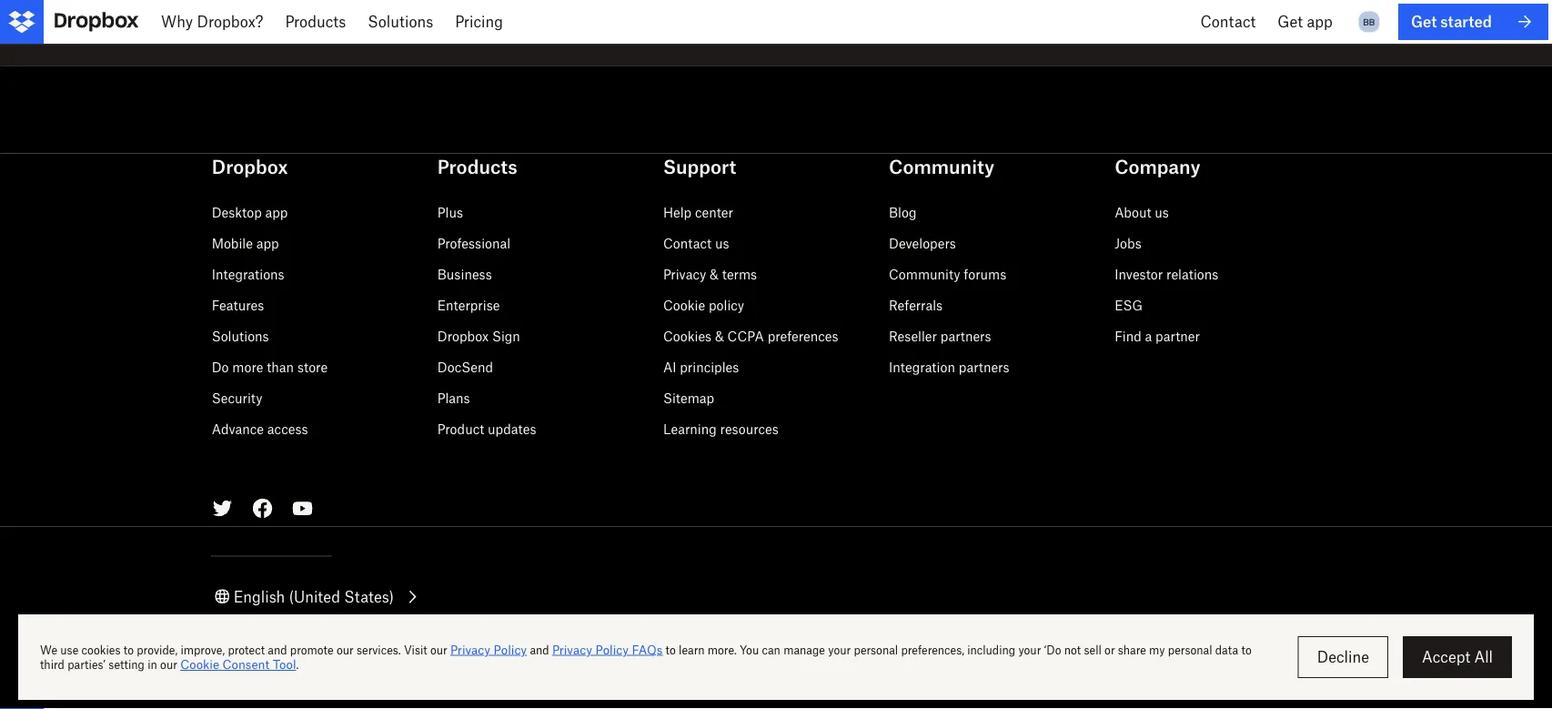 Task type: describe. For each thing, give the bounding box(es) containing it.
get app
[[1278, 13, 1333, 30]]

developers link
[[889, 236, 957, 251]]

dropbox?
[[197, 13, 263, 30]]

access
[[267, 422, 308, 437]]

blog link
[[889, 205, 917, 221]]

why
[[161, 13, 193, 30]]

started
[[1441, 13, 1493, 30]]

integrations
[[212, 267, 285, 282]]

solutions button
[[357, 0, 444, 44]]

store
[[298, 360, 328, 375]]

cookies & ccpa preferences link
[[664, 329, 839, 344]]

why dropbox?
[[161, 13, 263, 30]]

about
[[1115, 205, 1152, 221]]

investor relations link
[[1115, 267, 1219, 282]]

footer containing dropbox
[[0, 110, 1553, 709]]

cookie
[[664, 298, 706, 313]]

integrations link
[[212, 267, 285, 282]]

reseller partners link
[[889, 329, 992, 344]]

updates
[[488, 422, 537, 437]]

help
[[664, 205, 692, 221]]

docsend link
[[438, 360, 493, 375]]

privacy & terms
[[664, 267, 757, 282]]

integration partners link
[[889, 360, 1010, 375]]

bb button
[[1355, 7, 1384, 36]]

policy
[[709, 298, 745, 313]]

features
[[212, 298, 264, 313]]

integration partners
[[889, 360, 1010, 375]]

community forums link
[[889, 267, 1007, 282]]

professional
[[438, 236, 511, 251]]

advance access
[[212, 422, 308, 437]]

esg
[[1115, 298, 1143, 313]]

partners for reseller partners
[[941, 329, 992, 344]]

professional link
[[438, 236, 511, 251]]

sitemap
[[664, 391, 715, 406]]

learning resources
[[664, 422, 779, 437]]

dropbox sign link
[[438, 329, 521, 344]]

products inside popup button
[[285, 13, 346, 30]]

dropbox for dropbox
[[212, 156, 288, 178]]

contact us
[[664, 236, 730, 251]]

resources
[[721, 422, 779, 437]]

find a partner
[[1115, 329, 1201, 344]]

(united
[[289, 588, 340, 606]]

do
[[212, 360, 229, 375]]

us for about us
[[1155, 205, 1170, 221]]

us for contact us
[[715, 236, 730, 251]]

ccpa
[[728, 329, 764, 344]]

features link
[[212, 298, 264, 313]]

english (united states)
[[234, 588, 394, 606]]

mobile
[[212, 236, 253, 251]]

developers
[[889, 236, 957, 251]]

solutions inside dropdown button
[[368, 13, 434, 30]]

1 horizontal spatial products
[[438, 156, 518, 178]]

product updates
[[438, 422, 537, 437]]

contact for contact
[[1201, 13, 1256, 30]]

find
[[1115, 329, 1142, 344]]

about us
[[1115, 205, 1170, 221]]

referrals link
[[889, 298, 943, 313]]

help center
[[664, 205, 734, 221]]

1 vertical spatial solutions
[[212, 329, 269, 344]]

cookies & ccpa preferences
[[664, 329, 839, 344]]

get started
[[1412, 13, 1493, 30]]

investor relations
[[1115, 267, 1219, 282]]

learning
[[664, 422, 717, 437]]

get for get app
[[1278, 13, 1304, 30]]

pricing
[[455, 13, 503, 30]]

cookie policy
[[664, 298, 745, 313]]

a
[[1146, 329, 1153, 344]]

blog
[[889, 205, 917, 221]]

desktop
[[212, 205, 262, 221]]



Task type: vqa. For each thing, say whether or not it's contained in the screenshot.


Task type: locate. For each thing, give the bounding box(es) containing it.
plus
[[438, 205, 463, 221]]

us right about
[[1155, 205, 1170, 221]]

support
[[664, 156, 737, 178]]

do more than store
[[212, 360, 328, 375]]

1 vertical spatial &
[[715, 329, 724, 344]]

solutions left pricing
[[368, 13, 434, 30]]

solutions link
[[212, 329, 269, 344]]

community
[[889, 156, 995, 178], [889, 267, 961, 282]]

0 vertical spatial products
[[285, 13, 346, 30]]

english
[[234, 588, 285, 606]]

privacy
[[664, 267, 707, 282]]

contact
[[1201, 13, 1256, 30], [664, 236, 712, 251]]

0 horizontal spatial contact
[[664, 236, 712, 251]]

0 horizontal spatial us
[[715, 236, 730, 251]]

community for community
[[889, 156, 995, 178]]

partner
[[1156, 329, 1201, 344]]

company
[[1115, 156, 1201, 178]]

app for mobile app
[[256, 236, 279, 251]]

community down developers link
[[889, 267, 961, 282]]

dropbox for dropbox sign
[[438, 329, 489, 344]]

docsend
[[438, 360, 493, 375]]

1 horizontal spatial solutions
[[368, 13, 434, 30]]

states)
[[344, 588, 394, 606]]

than
[[267, 360, 294, 375]]

partners
[[941, 329, 992, 344], [959, 360, 1010, 375]]

0 horizontal spatial solutions
[[212, 329, 269, 344]]

us down center
[[715, 236, 730, 251]]

why dropbox? button
[[150, 0, 274, 44]]

help center link
[[664, 205, 734, 221]]

product updates link
[[438, 422, 537, 437]]

referrals
[[889, 298, 943, 313]]

esg link
[[1115, 298, 1143, 313]]

1 vertical spatial products
[[438, 156, 518, 178]]

1 vertical spatial community
[[889, 267, 961, 282]]

footer
[[0, 110, 1553, 709]]

products left solutions dropdown button
[[285, 13, 346, 30]]

pricing link
[[444, 0, 514, 44]]

product
[[438, 422, 484, 437]]

business
[[438, 267, 492, 282]]

contact up privacy
[[664, 236, 712, 251]]

get inside popup button
[[1278, 13, 1304, 30]]

cookies
[[664, 329, 712, 344]]

privacy & terms link
[[664, 267, 757, 282]]

0 horizontal spatial get
[[1278, 13, 1304, 30]]

business link
[[438, 267, 492, 282]]

app inside popup button
[[1308, 13, 1333, 30]]

preferences
[[768, 329, 839, 344]]

dropbox up docsend
[[438, 329, 489, 344]]

products button
[[274, 0, 357, 44]]

get right contact popup button
[[1278, 13, 1304, 30]]

partners up integration partners
[[941, 329, 992, 344]]

solutions down the features link
[[212, 329, 269, 344]]

contact for contact us
[[664, 236, 712, 251]]

get app button
[[1267, 0, 1344, 44]]

ai
[[664, 360, 677, 375]]

app right mobile
[[256, 236, 279, 251]]

1 community from the top
[[889, 156, 995, 178]]

relations
[[1167, 267, 1219, 282]]

do more than store link
[[212, 360, 328, 375]]

enterprise link
[[438, 298, 500, 313]]

forums
[[964, 267, 1007, 282]]

& left ccpa
[[715, 329, 724, 344]]

center
[[695, 205, 734, 221]]

plus link
[[438, 205, 463, 221]]

mobile app
[[212, 236, 279, 251]]

security link
[[212, 391, 263, 406]]

english (united states) button
[[212, 586, 423, 608]]

contact button
[[1190, 0, 1267, 44]]

terms
[[723, 267, 757, 282]]

1 horizontal spatial contact
[[1201, 13, 1256, 30]]

1 vertical spatial contact
[[664, 236, 712, 251]]

get for get started
[[1412, 13, 1438, 30]]

0 vertical spatial contact
[[1201, 13, 1256, 30]]

sitemap link
[[664, 391, 715, 406]]

1 horizontal spatial get
[[1412, 13, 1438, 30]]

products up plus link
[[438, 156, 518, 178]]

mobile app link
[[212, 236, 279, 251]]

1 vertical spatial us
[[715, 236, 730, 251]]

desktop app link
[[212, 205, 288, 221]]

cookie policy link
[[664, 298, 745, 313]]

dropbox up desktop app link
[[212, 156, 288, 178]]

contact inside popup button
[[1201, 13, 1256, 30]]

investor
[[1115, 267, 1164, 282]]

0 vertical spatial dropbox
[[212, 156, 288, 178]]

0 vertical spatial app
[[1308, 13, 1333, 30]]

partners for integration partners
[[959, 360, 1010, 375]]

& for ccpa
[[715, 329, 724, 344]]

contact us link
[[664, 236, 730, 251]]

reseller
[[889, 329, 938, 344]]

ai principles link
[[664, 360, 739, 375]]

app for desktop app
[[265, 205, 288, 221]]

& left terms
[[710, 267, 719, 282]]

2 community from the top
[[889, 267, 961, 282]]

& for terms
[[710, 267, 719, 282]]

contact left get app at the top
[[1201, 13, 1256, 30]]

dropbox
[[212, 156, 288, 178], [438, 329, 489, 344]]

us
[[1155, 205, 1170, 221], [715, 236, 730, 251]]

find a partner link
[[1115, 329, 1201, 344]]

get started link
[[1399, 4, 1549, 40]]

2 vertical spatial app
[[256, 236, 279, 251]]

more
[[232, 360, 263, 375]]

0 vertical spatial community
[[889, 156, 995, 178]]

1 horizontal spatial dropbox
[[438, 329, 489, 344]]

advance access link
[[212, 422, 308, 437]]

0 vertical spatial us
[[1155, 205, 1170, 221]]

app right desktop
[[265, 205, 288, 221]]

0 vertical spatial solutions
[[368, 13, 434, 30]]

ai principles
[[664, 360, 739, 375]]

1 vertical spatial app
[[265, 205, 288, 221]]

learning resources link
[[664, 422, 779, 437]]

app for get app
[[1308, 13, 1333, 30]]

0 vertical spatial partners
[[941, 329, 992, 344]]

solutions
[[368, 13, 434, 30], [212, 329, 269, 344]]

reseller partners
[[889, 329, 992, 344]]

app left bb
[[1308, 13, 1333, 30]]

desktop app
[[212, 205, 288, 221]]

integration
[[889, 360, 956, 375]]

app
[[1308, 13, 1333, 30], [265, 205, 288, 221], [256, 236, 279, 251]]

0 vertical spatial &
[[710, 267, 719, 282]]

advance
[[212, 422, 264, 437]]

community for community forums
[[889, 267, 961, 282]]

1 vertical spatial partners
[[959, 360, 1010, 375]]

partners down the reseller partners link
[[959, 360, 1010, 375]]

dropbox sign
[[438, 329, 521, 344]]

products
[[285, 13, 346, 30], [438, 156, 518, 178]]

sign
[[492, 329, 521, 344]]

&
[[710, 267, 719, 282], [715, 329, 724, 344]]

1 vertical spatial dropbox
[[438, 329, 489, 344]]

plans
[[438, 391, 470, 406]]

1 horizontal spatial us
[[1155, 205, 1170, 221]]

community up blog link
[[889, 156, 995, 178]]

0 horizontal spatial dropbox
[[212, 156, 288, 178]]

jobs
[[1115, 236, 1142, 251]]

jobs link
[[1115, 236, 1142, 251]]

enterprise
[[438, 298, 500, 313]]

principles
[[680, 360, 739, 375]]

get left the started
[[1412, 13, 1438, 30]]

plans link
[[438, 391, 470, 406]]

0 horizontal spatial products
[[285, 13, 346, 30]]



